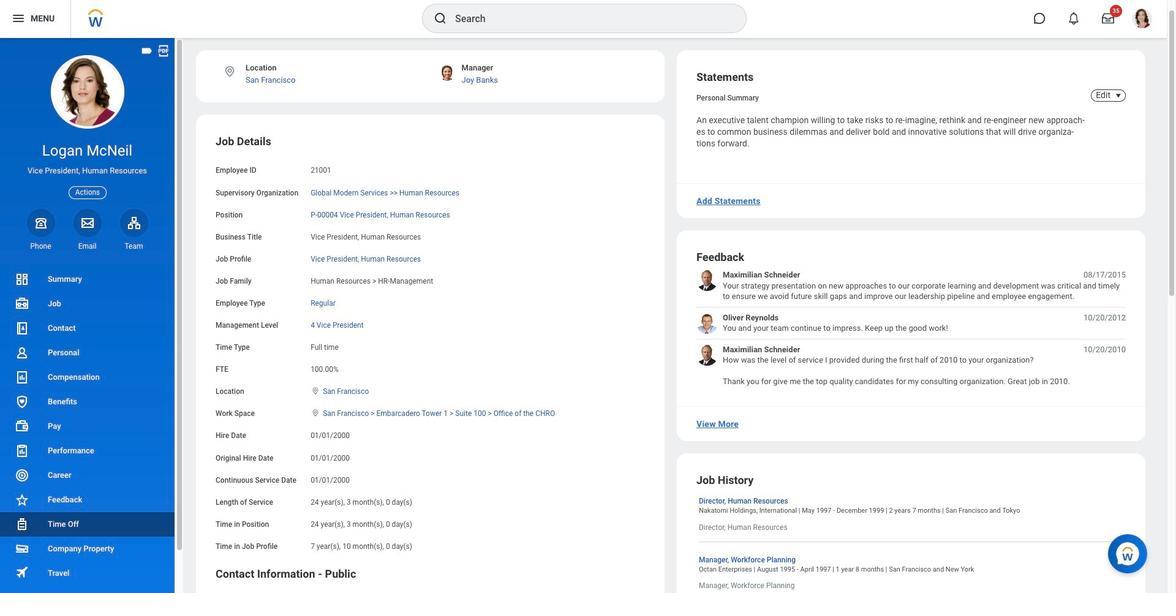 Task type: locate. For each thing, give the bounding box(es) containing it.
1 vertical spatial employee's photo (maximilian schneider) image
[[697, 344, 718, 366]]

personal image
[[15, 346, 29, 360]]

banner
[[0, 0, 1167, 38]]

personal summary element
[[697, 91, 759, 102]]

list
[[0, 267, 175, 593], [697, 270, 1126, 387]]

phone image
[[32, 216, 49, 230]]

notifications large image
[[1068, 12, 1080, 25]]

location image
[[223, 65, 237, 78], [311, 387, 321, 395], [311, 409, 321, 417]]

summary image
[[15, 272, 29, 287]]

employee's photo (maximilian schneider) image down employee's photo (oliver reynolds)
[[697, 344, 718, 366]]

2 employee's photo (maximilian schneider) image from the top
[[697, 344, 718, 366]]

group
[[216, 134, 645, 552]]

0 vertical spatial employee's photo (maximilian schneider) image
[[697, 270, 718, 291]]

compensation image
[[15, 370, 29, 385]]

team logan mcneil element
[[120, 241, 148, 251]]

employee's photo (maximilian schneider) image
[[697, 270, 718, 291], [697, 344, 718, 366]]

list inside navigation pane region
[[0, 267, 175, 593]]

profile logan mcneil image
[[1133, 9, 1153, 31]]

0 horizontal spatial list
[[0, 267, 175, 593]]

feedback image
[[15, 493, 29, 507]]

justify image
[[11, 11, 26, 26]]

career image
[[15, 468, 29, 483]]

tag image
[[140, 44, 154, 58]]

1 employee's photo (maximilian schneider) image from the top
[[697, 270, 718, 291]]

contact image
[[15, 321, 29, 336]]

2 vertical spatial location image
[[311, 409, 321, 417]]

view printable version (pdf) image
[[157, 44, 170, 58]]

employee's photo (maximilian schneider) image up employee's photo (oliver reynolds)
[[697, 270, 718, 291]]

company property image
[[15, 542, 29, 556]]

performance image
[[15, 444, 29, 458]]

pay image
[[15, 419, 29, 434]]

travel image
[[15, 565, 29, 580]]

search image
[[433, 11, 448, 26]]



Task type: vqa. For each thing, say whether or not it's contained in the screenshot.
the Proficient for Leadership
no



Task type: describe. For each thing, give the bounding box(es) containing it.
employee's photo (oliver reynolds) image
[[697, 312, 718, 334]]

Search Workday  search field
[[455, 5, 721, 32]]

inbox large image
[[1102, 12, 1115, 25]]

full time element
[[311, 341, 339, 352]]

email logan mcneil element
[[73, 241, 101, 251]]

phone logan mcneil element
[[27, 241, 55, 251]]

job image
[[15, 297, 29, 311]]

1 horizontal spatial list
[[697, 270, 1126, 387]]

mail image
[[80, 216, 95, 230]]

time off image
[[15, 517, 29, 532]]

view team image
[[127, 216, 141, 230]]

0 vertical spatial location image
[[223, 65, 237, 78]]

caret down image
[[1112, 91, 1126, 100]]

benefits image
[[15, 395, 29, 409]]

1 vertical spatial location image
[[311, 387, 321, 395]]

navigation pane region
[[0, 38, 184, 593]]



